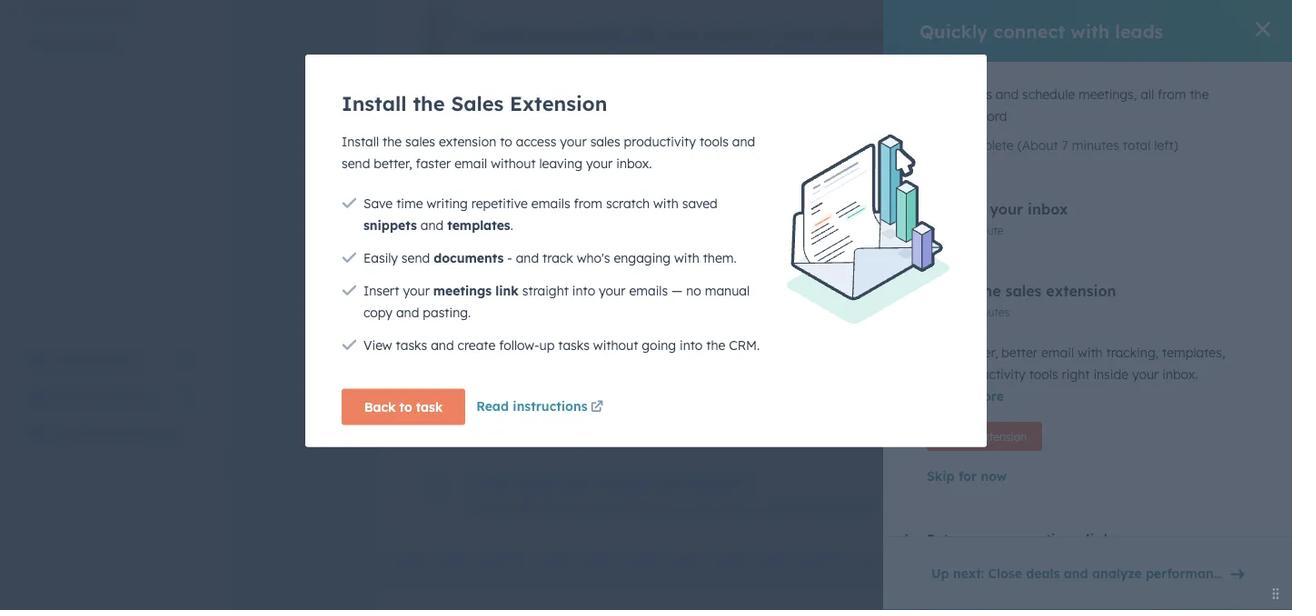 Task type: locate. For each thing, give the bounding box(es) containing it.
and inside straight into your emails — no manual copy and pasting.
[[396, 304, 419, 320]]

0 vertical spatial link opens in a new window image
[[180, 350, 193, 372]]

a left reports
[[750, 499, 758, 515]]

1 vertical spatial meetings,
[[632, 411, 690, 427]]

from down quickly connect with leads button
[[711, 411, 740, 427]]

meetings, down quickly connect with leads button
[[632, 411, 690, 427]]

your
[[519, 116, 546, 132], [560, 133, 587, 149], [586, 155, 613, 171], [403, 282, 430, 298], [599, 282, 626, 298], [518, 298, 551, 316], [83, 353, 110, 369], [1133, 366, 1159, 382], [89, 389, 116, 405], [655, 499, 682, 515]]

close image
[[1256, 22, 1271, 36]]

record inside send emails and schedule meetings, all from the contact record
[[969, 108, 1008, 124]]

without down 'in'
[[594, 337, 639, 353]]

more down save time writing repetitive emails from scratch with saved snippets and templates . on the top
[[531, 237, 582, 262]]

view your plan
[[51, 353, 139, 369]]

7 right (about
[[1062, 137, 1069, 153]]

extension inside 'install the sales extension about 2 minutes'
[[1047, 282, 1117, 300]]

0 of 4 complete (about 7 minutes total left)
[[920, 137, 1179, 153]]

0 horizontal spatial to
[[400, 399, 412, 415]]

2 vertical spatial extension
[[978, 430, 1027, 443]]

7 inside quickly connect with leads "dialog"
[[1062, 137, 1069, 153]]

emails up one
[[629, 282, 668, 298]]

email inside 'send faster, better email with tracking, templates, and productivity tools right inside your inbox. learn more'
[[1042, 345, 1075, 360]]

close down .
[[473, 237, 526, 262]]

productivity down faster,
[[954, 366, 1026, 382]]

0 horizontal spatial leads
[[629, 386, 668, 405]]

1 horizontal spatial without
[[594, 337, 639, 353]]

0 horizontal spatial about
[[926, 305, 958, 319]]

0 horizontal spatial tools
[[700, 133, 729, 149]]

inbox. down templates,
[[1163, 366, 1199, 382]]

about 7 minutes
[[1029, 411, 1113, 425]]

your inside the invite your team button
[[89, 389, 116, 405]]

0 vertical spatial send
[[342, 155, 370, 171]]

with inside 'close deals and analyze performance forecast performance and hit your goals with a reports dashboard'
[[722, 499, 747, 515]]

about down 'send faster, better email with tracking, templates, and productivity tools right inside your inbox. learn more'
[[1029, 411, 1060, 425]]

with inside quickly connect with leads send emails and schedule meetings, all from the contact record
[[594, 386, 625, 405]]

0 vertical spatial of
[[931, 137, 944, 153]]

close inside 'close deals and analyze performance forecast performance and hit your goals with a reports dashboard'
[[473, 475, 512, 493]]

productivity inside 'send faster, better email with tracking, templates, and productivity tools right inside your inbox. learn more'
[[954, 366, 1026, 382]]

0 vertical spatial from
[[1158, 86, 1187, 102]]

start inside start tasks button
[[1003, 101, 1034, 117]]

2 horizontal spatial from
[[1158, 86, 1187, 102]]

extension down import
[[439, 133, 497, 149]]

tools inside the install the sales extension to access your sales productivity tools and send better, faster email without leaving your inbox.
[[700, 133, 729, 149]]

a right create
[[516, 323, 524, 339]]

0 vertical spatial analyze
[[592, 475, 649, 493]]

tracking,
[[1107, 345, 1159, 360]]

with
[[1071, 20, 1110, 42], [654, 195, 679, 211], [710, 237, 752, 262], [675, 250, 700, 265], [1078, 345, 1103, 360], [594, 386, 625, 405], [722, 499, 747, 515]]

close up forecast
[[473, 475, 512, 493]]

all inside quickly connect with leads send emails and schedule meetings, all from the contact record
[[694, 411, 707, 427]]

your inside straight into your emails — no manual copy and pasting.
[[599, 282, 626, 298]]

send for send emails and schedule meetings, all from the contact record
[[920, 86, 950, 102]]

1 horizontal spatial view
[[364, 337, 392, 353]]

1 vertical spatial start
[[51, 425, 81, 441]]

your down the straight
[[518, 298, 551, 316]]

inbox. up scratch at the top of page
[[617, 155, 652, 171]]

quickly inside quickly connect with leads send emails and schedule meetings, all from the contact record
[[473, 386, 527, 405]]

send for send faster, better email with tracking, templates, and productivity tools right inside your inbox. learn more
[[927, 345, 957, 360]]

your inside 'send faster, better email with tracking, templates, and productivity tools right inside your inbox. learn more'
[[1133, 366, 1159, 382]]

1 horizontal spatial faster
[[647, 237, 704, 262]]

quickly inside "dialog"
[[920, 20, 988, 42]]

0 horizontal spatial meetings,
[[632, 411, 690, 427]]

of inside "track your deals in one place create a custom pipeline, and never lose track of a sale again"
[[754, 323, 766, 339]]

quickly connect with leads dialog
[[884, 0, 1293, 610]]

quickly connect with leads button
[[473, 386, 965, 405]]

time
[[396, 195, 423, 211]]

7
[[1062, 137, 1069, 153], [1063, 411, 1069, 425]]

recommended:
[[473, 21, 625, 46]]

start for start overview demo
[[51, 425, 81, 441]]

with down close deals and analyze performance button at the bottom of page
[[722, 499, 747, 515]]

0 vertical spatial up
[[501, 91, 519, 109]]

connect down view tasks and create follow-up tasks without going into the crm.
[[532, 386, 589, 405]]

connect for quickly connect with leads
[[994, 20, 1066, 42]]

0%
[[1097, 300, 1113, 313], [1097, 388, 1113, 401]]

sale
[[781, 323, 805, 339]]

1 horizontal spatial sales
[[591, 133, 621, 149]]

leads
[[1116, 20, 1164, 42], [629, 386, 668, 405]]

performance
[[653, 475, 747, 493], [528, 499, 606, 515], [1146, 565, 1229, 581]]

view
[[364, 337, 392, 353], [51, 353, 80, 369]]

start inside start overview demo link
[[51, 425, 81, 441]]

leads for quickly connect with leads
[[1116, 20, 1164, 42]]

-
[[508, 250, 513, 265]]

you
[[661, 21, 698, 46]]

email up right
[[1042, 345, 1075, 360]]

tools
[[700, 133, 729, 149], [1030, 366, 1059, 382]]

meetings, up total
[[1079, 86, 1137, 102]]

1 horizontal spatial record
[[969, 108, 1008, 124]]

tools left right
[[1030, 366, 1059, 382]]

of inside quickly connect with leads "dialog"
[[931, 137, 944, 153]]

2 vertical spatial to
[[400, 399, 412, 415]]

0 vertical spatial leads
[[1116, 20, 1164, 42]]

analyze inside 'close deals and analyze performance forecast performance and hit your goals with a reports dashboard'
[[592, 475, 649, 493]]

performance inside button
[[1146, 565, 1229, 581]]

demo
[[142, 425, 176, 441]]

the inside the install the sales extension to access your sales productivity tools and send better, faster email without leaving your inbox.
[[383, 133, 402, 149]]

1 vertical spatial track
[[720, 323, 750, 339]]

1 horizontal spatial start
[[1003, 101, 1034, 117]]

schedule inside quickly connect with leads send emails and schedule meetings, all from the contact record
[[576, 411, 628, 427]]

sales up better
[[1006, 282, 1042, 300]]

up
[[501, 91, 519, 109], [540, 337, 555, 353]]

0 horizontal spatial up
[[501, 91, 519, 109]]

to down import
[[500, 133, 513, 149]]

start overview demo link
[[18, 415, 204, 452]]

2 vertical spatial send
[[473, 411, 503, 427]]

0 horizontal spatial from
[[574, 195, 603, 211]]

1 vertical spatial send
[[927, 345, 957, 360]]

record
[[969, 108, 1008, 124], [815, 411, 854, 427]]

who's
[[577, 250, 610, 265]]

total
[[1124, 137, 1151, 153]]

start overview demo
[[51, 425, 176, 441]]

1 horizontal spatial track
[[720, 323, 750, 339]]

0 horizontal spatial sales
[[451, 91, 504, 116]]

0 vertical spatial without
[[491, 155, 536, 171]]

meetings, inside send emails and schedule meetings, all from the contact record
[[1079, 86, 1137, 102]]

track
[[543, 250, 573, 265], [720, 323, 750, 339]]

1 vertical spatial about
[[1029, 411, 1060, 425]]

emails down "leaving"
[[532, 195, 571, 211]]

get
[[784, 21, 817, 46]]

tasks for view
[[396, 337, 428, 353]]

link opens in a new window image inside read instructions link
[[591, 401, 604, 414]]

faster,
[[961, 345, 998, 360]]

0
[[920, 137, 928, 153]]

1 vertical spatial contact
[[766, 411, 812, 427]]

0 vertical spatial inbox.
[[617, 155, 652, 171]]

more right learn
[[972, 388, 1004, 404]]

productivity down teammates,
[[624, 133, 696, 149]]

0 vertical spatial performance
[[653, 475, 747, 493]]

your up access
[[519, 116, 546, 132]]

pipeline,
[[575, 323, 626, 339]]

send left faster,
[[927, 345, 957, 360]]

record up complete
[[969, 108, 1008, 124]]

with right instructions
[[594, 386, 625, 405]]

extension for install the sales extension about 2 minutes
[[1047, 282, 1117, 300]]

close for close deals and analyze performance forecast performance and hit your goals with a reports dashboard
[[473, 475, 512, 493]]

4
[[947, 137, 955, 153]]

of right 0
[[931, 137, 944, 153]]

tasks up 0 of 4 complete (about 7 minutes total left)
[[1038, 101, 1071, 117]]

analyze
[[592, 475, 649, 493], [1093, 565, 1142, 581]]

of left sale
[[754, 323, 766, 339]]

0 horizontal spatial productivity
[[624, 133, 696, 149]]

minutes right 2
[[970, 305, 1010, 319]]

and inside set up the basics import your contacts, invite teammates, and understand hubspot properties
[[720, 116, 743, 132]]

reports
[[762, 499, 805, 515]]

with left the saved
[[654, 195, 679, 211]]

leads inside "dialog"
[[1116, 20, 1164, 42]]

to left task
[[400, 399, 412, 415]]

tasks inside button
[[1038, 101, 1071, 117]]

0 vertical spatial send
[[920, 86, 950, 102]]

extension up now
[[978, 430, 1027, 443]]

send
[[920, 86, 950, 102], [927, 345, 957, 360], [473, 411, 503, 427]]

tasks down pasting.
[[396, 337, 428, 353]]

close right 'next:'
[[989, 565, 1023, 581]]

invite
[[51, 389, 86, 405]]

2 horizontal spatial performance
[[1146, 565, 1229, 581]]

your right hit
[[655, 499, 682, 515]]

your down contacts,
[[560, 133, 587, 149]]

minutes inside 'install the sales extension about 2 minutes'
[[970, 305, 1010, 319]]

1 vertical spatial link opens in a new window image
[[591, 397, 604, 418]]

the inside 'install the sales extension about 2 minutes'
[[978, 282, 1002, 300]]

0 horizontal spatial link opens in a new window image
[[180, 355, 193, 367]]

link opens in a new window image
[[180, 355, 193, 367], [591, 397, 604, 418]]

your left the plan
[[83, 353, 110, 369]]

all up total
[[1141, 86, 1155, 102]]

view inside install the sales extension dialog
[[364, 337, 392, 353]]

1 vertical spatial up
[[540, 337, 555, 353]]

0 horizontal spatial view
[[51, 353, 80, 369]]

2 horizontal spatial sales
[[1006, 282, 1042, 300]]

deals
[[588, 237, 641, 262], [556, 298, 594, 316], [516, 475, 555, 493], [1027, 565, 1060, 581]]

emails down the follow-
[[506, 411, 545, 427]]

install inside 'install the sales extension about 2 minutes'
[[926, 282, 974, 300]]

record inside quickly connect with leads send emails and schedule meetings, all from the contact record
[[815, 411, 854, 427]]

more
[[531, 237, 582, 262], [972, 388, 1004, 404]]

deals right 'next:'
[[1027, 565, 1060, 581]]

deals up forecast
[[516, 475, 555, 493]]

tools inside 'send faster, better email with tracking, templates, and productivity tools right inside your inbox. learn more'
[[1030, 366, 1059, 382]]

writing
[[427, 195, 468, 211]]

contact
[[920, 108, 966, 124], [766, 411, 812, 427]]

schedule up 0 of 4 complete (about 7 minutes total left)
[[1023, 86, 1076, 102]]

0 vertical spatial record
[[969, 108, 1008, 124]]

with inside save time writing repetitive emails from scratch with saved snippets and templates .
[[654, 195, 679, 211]]

minutes for complete
[[1072, 137, 1120, 153]]

into inside straight into your emails — no manual copy and pasting.
[[573, 282, 596, 298]]

quickly connect with leads send emails and schedule meetings, all from the contact record
[[473, 386, 854, 427]]

1 vertical spatial leads
[[629, 386, 668, 405]]

invite your team button
[[18, 379, 204, 415]]

1 horizontal spatial link opens in a new window image
[[591, 397, 604, 418]]

minutes for extension
[[970, 305, 1010, 319]]

0% up tracking, in the bottom right of the page
[[1097, 300, 1113, 313]]

follow-
[[499, 337, 540, 353]]

about left 2
[[926, 305, 958, 319]]

start up (about
[[1003, 101, 1034, 117]]

link opens in a new window image right instructions
[[591, 401, 604, 414]]

send
[[342, 155, 370, 171], [402, 250, 430, 265]]

inbox. inside 'send faster, better email with tracking, templates, and productivity tools right inside your inbox. learn more'
[[1163, 366, 1199, 382]]

without inside the install the sales extension to access your sales productivity tools and send better, faster email without leaving your inbox.
[[491, 155, 536, 171]]

set up the basics button
[[473, 91, 965, 109]]

the inside send emails and schedule meetings, all from the contact record
[[1190, 86, 1210, 102]]

install extension
[[943, 430, 1027, 443]]

about inside 'install the sales extension about 2 minutes'
[[926, 305, 958, 319]]

start
[[1003, 101, 1034, 117], [51, 425, 81, 441]]

email
[[455, 155, 487, 171], [1042, 345, 1075, 360]]

minutes down 'send faster, better email with tracking, templates, and productivity tools right inside your inbox. learn more'
[[1072, 411, 1113, 425]]

0 vertical spatial faster
[[416, 155, 451, 171]]

email down import
[[455, 155, 487, 171]]

all down quickly connect with leads button
[[694, 411, 707, 427]]

your inside 'close deals and analyze performance forecast performance and hit your goals with a reports dashboard'
[[655, 499, 682, 515]]

from left scratch at the top of page
[[574, 195, 603, 211]]

and
[[996, 86, 1019, 102], [720, 116, 743, 132], [733, 133, 756, 149], [421, 217, 444, 233], [516, 250, 539, 265], [396, 304, 419, 320], [629, 323, 652, 339], [431, 337, 454, 353], [927, 366, 950, 382], [549, 411, 572, 427], [559, 475, 587, 493], [609, 499, 633, 515], [1064, 565, 1089, 581]]

view down copy
[[364, 337, 392, 353]]

1 vertical spatial schedule
[[576, 411, 628, 427]]

schedule down view tasks and create follow-up tasks without going into the crm.
[[576, 411, 628, 427]]

2 vertical spatial from
[[711, 411, 740, 427]]

to for extension
[[500, 133, 513, 149]]

2 horizontal spatial tasks
[[1038, 101, 1071, 117]]

extension up tracking, in the bottom right of the page
[[1047, 282, 1117, 300]]

0 vertical spatial about
[[926, 305, 958, 319]]

your up 'in'
[[599, 282, 626, 298]]

0 vertical spatial minutes
[[1072, 137, 1120, 153]]

send right easily
[[402, 250, 430, 265]]

analyze inside button
[[1093, 565, 1142, 581]]

performance for up
[[1146, 565, 1229, 581]]

with up send emails and schedule meetings, all from the contact record
[[1071, 20, 1110, 42]]

right
[[1062, 366, 1090, 382]]

email inside the install the sales extension to access your sales productivity tools and send better, faster email without leaving your inbox.
[[455, 155, 487, 171]]

1 horizontal spatial extension
[[978, 430, 1027, 443]]

7 down right
[[1063, 411, 1069, 425]]

sales left extension
[[451, 91, 504, 116]]

back to task
[[365, 399, 443, 415]]

0 vertical spatial schedule
[[1023, 86, 1076, 102]]

a left sale
[[770, 323, 777, 339]]

1 vertical spatial of
[[754, 323, 766, 339]]

0 vertical spatial close
[[473, 237, 526, 262]]

service
[[91, 1, 135, 17]]

view tasks and create follow-up tasks without going into the crm.
[[364, 337, 760, 353]]

1 vertical spatial email
[[1042, 345, 1075, 360]]

0 horizontal spatial faster
[[416, 155, 451, 171]]

1 horizontal spatial more
[[972, 388, 1004, 404]]

0 horizontal spatial of
[[754, 323, 766, 339]]

0 horizontal spatial record
[[815, 411, 854, 427]]

from inside send emails and schedule meetings, all from the contact record
[[1158, 86, 1187, 102]]

now
[[981, 468, 1008, 484]]

1 vertical spatial from
[[574, 195, 603, 211]]

the
[[1190, 86, 1210, 102], [413, 91, 445, 116], [524, 91, 547, 109], [383, 133, 402, 149], [978, 282, 1002, 300], [707, 337, 726, 353], [743, 411, 762, 427]]

and inside "track your deals in one place create a custom pipeline, and never lose track of a sale again"
[[629, 323, 652, 339]]

1 vertical spatial without
[[594, 337, 639, 353]]

to
[[758, 21, 778, 46], [500, 133, 513, 149], [400, 399, 412, 415]]

inbox.
[[617, 155, 652, 171], [1163, 366, 1199, 382]]

extension for install the sales extension to access your sales productivity tools and send better, faster email without leaving your inbox.
[[439, 133, 497, 149]]

invite
[[608, 116, 641, 132]]

connect inside "dialog"
[[994, 20, 1066, 42]]

link opens in a new window image inside read instructions link
[[591, 397, 604, 418]]

0 vertical spatial link opens in a new window image
[[180, 355, 193, 367]]

install for install the sales extension to access your sales productivity tools and send better, faster email without leaving your inbox.
[[342, 133, 379, 149]]

0 horizontal spatial tasks
[[396, 337, 428, 353]]

and inside quickly connect with leads send emails and schedule meetings, all from the contact record
[[549, 411, 572, 427]]

send inside send emails and schedule meetings, all from the contact record
[[920, 86, 950, 102]]

1 vertical spatial connect
[[532, 386, 589, 405]]

with up the manual on the right of the page
[[710, 237, 752, 262]]

easily
[[364, 250, 398, 265]]

up down straight into your emails — no manual copy and pasting.
[[540, 337, 555, 353]]

1 vertical spatial extension
[[1047, 282, 1117, 300]]

1 horizontal spatial quickly
[[920, 20, 988, 42]]

quickly for quickly connect with leads send emails and schedule meetings, all from the contact record
[[473, 386, 527, 405]]

and inside 'send faster, better email with tracking, templates, and productivity tools right inside your inbox. learn more'
[[927, 366, 950, 382]]

meetings, inside quickly connect with leads send emails and schedule meetings, all from the contact record
[[632, 411, 690, 427]]

link opens in a new window image inside view your plan link
[[180, 355, 193, 367]]

sales for install the sales extension about 2 minutes
[[1006, 282, 1042, 300]]

leads inside quickly connect with leads send emails and schedule meetings, all from the contact record
[[629, 386, 668, 405]]

sales up better, in the left of the page
[[406, 133, 435, 149]]

install extension button
[[927, 422, 1043, 451]]

2 horizontal spatial extension
[[1047, 282, 1117, 300]]

leaving
[[540, 155, 583, 171]]

link opens in a new window image inside view your plan link
[[180, 350, 193, 372]]

send inside 'send faster, better email with tracking, templates, and productivity tools right inside your inbox. learn more'
[[927, 345, 957, 360]]

1 horizontal spatial a
[[750, 499, 758, 515]]

your left team
[[89, 389, 116, 405]]

caret image
[[903, 287, 915, 294]]

access
[[516, 133, 557, 149]]

0 vertical spatial tools
[[700, 133, 729, 149]]

1 vertical spatial 7
[[1063, 411, 1069, 425]]

deals inside 'close deals and analyze performance forecast performance and hit your goals with a reports dashboard'
[[516, 475, 555, 493]]

emails inside quickly connect with leads send emails and schedule meetings, all from the contact record
[[506, 411, 545, 427]]

install inside install extension button
[[943, 430, 975, 443]]

2 horizontal spatial to
[[758, 21, 778, 46]]

productivity inside the install the sales extension to access your sales productivity tools and send better, faster email without leaving your inbox.
[[624, 133, 696, 149]]

website (cms)
[[29, 35, 117, 51]]

contact down quickly connect with leads button
[[766, 411, 812, 427]]

into down who's
[[573, 282, 596, 298]]

0 horizontal spatial performance
[[528, 499, 606, 515]]

contact up 4
[[920, 108, 966, 124]]

0 vertical spatial 7
[[1062, 137, 1069, 153]]

quickly
[[920, 20, 988, 42], [473, 386, 527, 405]]

pasting.
[[423, 304, 471, 320]]

tools down set up the basics import your contacts, invite teammates, and understand hubspot properties
[[700, 133, 729, 149]]

start down invite
[[51, 425, 81, 441]]

1 horizontal spatial contact
[[920, 108, 966, 124]]

0 vertical spatial quickly
[[920, 20, 988, 42]]

0 horizontal spatial quickly
[[473, 386, 527, 405]]

1 vertical spatial to
[[500, 133, 513, 149]]

link opens in a new window image right instructions
[[591, 397, 604, 418]]

minutes left total
[[1072, 137, 1120, 153]]

1 vertical spatial quickly
[[473, 386, 527, 405]]

emails up complete
[[954, 86, 993, 102]]

deals left 'in'
[[556, 298, 594, 316]]

easily send documents - and track who's engaging with them.
[[364, 250, 737, 265]]

0 horizontal spatial sales
[[406, 133, 435, 149]]

into right going
[[680, 337, 703, 353]]

1 horizontal spatial tools
[[1030, 366, 1059, 382]]

0 horizontal spatial email
[[455, 155, 487, 171]]

with inside 'send faster, better email with tracking, templates, and productivity tools right inside your inbox. learn more'
[[1078, 345, 1103, 360]]

faster right better, in the left of the page
[[416, 155, 451, 171]]

send up properties
[[920, 86, 950, 102]]

extension inside the install the sales extension to access your sales productivity tools and send better, faster email without leaving your inbox.
[[439, 133, 497, 149]]

0% down inside
[[1097, 388, 1113, 401]]

about
[[926, 305, 958, 319], [1029, 411, 1060, 425]]

track your deals in one place button
[[473, 298, 965, 316]]

0 vertical spatial start
[[1003, 101, 1034, 117]]

record up dashboard
[[815, 411, 854, 427]]

1 horizontal spatial inbox.
[[1163, 366, 1199, 382]]

1 vertical spatial performance
[[528, 499, 606, 515]]

create
[[458, 337, 496, 353]]

0 vertical spatial into
[[573, 282, 596, 298]]

sales inside 'install the sales extension about 2 minutes'
[[1006, 282, 1042, 300]]

install the sales extension to access your sales productivity tools and send better, faster email without leaving your inbox.
[[342, 133, 756, 171]]

1 horizontal spatial up
[[540, 337, 555, 353]]

1 vertical spatial faster
[[647, 237, 704, 262]]

link opens in a new window image right the plan
[[180, 355, 193, 367]]

connect inside quickly connect with leads send emails and schedule meetings, all from the contact record
[[532, 386, 589, 405]]

to left "get"
[[758, 21, 778, 46]]

sales down invite
[[591, 133, 621, 149]]

to inside the install the sales extension to access your sales productivity tools and send better, faster email without leaving your inbox.
[[500, 133, 513, 149]]

customer service button
[[18, 0, 204, 26]]

with up right
[[1078, 345, 1103, 360]]

track up the straight
[[543, 250, 573, 265]]

install inside the install the sales extension to access your sales productivity tools and send better, faster email without leaving your inbox.
[[342, 133, 379, 149]]

1 vertical spatial link opens in a new window image
[[591, 401, 604, 414]]

tasks
[[1038, 101, 1071, 117], [396, 337, 428, 353], [558, 337, 590, 353]]

faster
[[416, 155, 451, 171], [647, 237, 704, 262]]

close inside button
[[989, 565, 1023, 581]]

and inside the install the sales extension to access your sales productivity tools and send better, faster email without leaving your inbox.
[[733, 133, 756, 149]]

send right task
[[473, 411, 503, 427]]

contacts,
[[549, 116, 604, 132]]

connect up start tasks
[[994, 20, 1066, 42]]

link opens in a new window image
[[180, 350, 193, 372], [591, 401, 604, 414]]

tools for and
[[700, 133, 729, 149]]

track down track your deals in one place button
[[720, 323, 750, 339]]

0 horizontal spatial track
[[543, 250, 573, 265]]

your right "leaving"
[[586, 155, 613, 171]]

meetings,
[[1079, 86, 1137, 102], [632, 411, 690, 427]]

up right set on the left
[[501, 91, 519, 109]]

from up left)
[[1158, 86, 1187, 102]]

your down tracking, in the bottom right of the page
[[1133, 366, 1159, 382]]

1 horizontal spatial to
[[500, 133, 513, 149]]

tasks down straight into your emails — no manual copy and pasting.
[[558, 337, 590, 353]]

1 horizontal spatial of
[[931, 137, 944, 153]]

1 vertical spatial record
[[815, 411, 854, 427]]

deals inside button
[[1027, 565, 1060, 581]]

without down access
[[491, 155, 536, 171]]

more inside 'send faster, better email with tracking, templates, and productivity tools right inside your inbox. learn more'
[[972, 388, 1004, 404]]

extension inside button
[[978, 430, 1027, 443]]

faster up —
[[647, 237, 704, 262]]



Task type: describe. For each thing, give the bounding box(es) containing it.
your inside view your plan link
[[83, 353, 110, 369]]

for
[[959, 468, 978, 484]]

invite your team
[[51, 389, 151, 405]]

from inside quickly connect with leads send emails and schedule meetings, all from the contact record
[[711, 411, 740, 427]]

start tasks
[[1003, 101, 1071, 117]]

contact inside quickly connect with leads send emails and schedule meetings, all from the contact record
[[766, 411, 812, 427]]

inside
[[1094, 366, 1129, 382]]

all inside send emails and schedule meetings, all from the contact record
[[1141, 86, 1155, 102]]

goals
[[685, 499, 718, 515]]

better
[[1002, 345, 1038, 360]]

saved
[[682, 195, 718, 211]]

view for view tasks and create follow-up tasks without going into the crm.
[[364, 337, 392, 353]]

link
[[496, 282, 519, 298]]

and inside save time writing repetitive emails from scratch with saved snippets and templates .
[[421, 217, 444, 233]]

skip for now button
[[927, 465, 1249, 487]]

0 horizontal spatial more
[[531, 237, 582, 262]]

install the sales extension
[[342, 91, 608, 116]]

emails inside send emails and schedule meetings, all from the contact record
[[954, 86, 993, 102]]

connect for quickly connect with leads send emails and schedule meetings, all from the contact record
[[532, 386, 589, 405]]

the inside quickly connect with leads send emails and schedule meetings, all from the contact record
[[743, 411, 762, 427]]

your inside "track your deals in one place create a custom pipeline, and never lose track of a sale again"
[[518, 298, 551, 316]]

install for install the sales extension
[[342, 91, 407, 116]]

start for start tasks
[[1003, 101, 1034, 117]]

from inside save time writing repetitive emails from scratch with saved snippets and templates .
[[574, 195, 603, 211]]

install the sales extension about 2 minutes
[[926, 282, 1117, 319]]

one
[[617, 298, 644, 316]]

tools for right
[[1030, 366, 1059, 382]]

better,
[[374, 155, 412, 171]]

import
[[473, 116, 515, 132]]

basics
[[551, 91, 597, 109]]

up
[[932, 565, 950, 581]]

back
[[365, 399, 396, 415]]

again
[[808, 323, 843, 339]]

read instructions link
[[477, 395, 607, 418]]

overview
[[84, 425, 138, 441]]

lose
[[692, 323, 716, 339]]

place
[[648, 298, 687, 316]]

2
[[961, 305, 967, 319]]

skip for now
[[927, 468, 1008, 484]]

install for install extension
[[943, 430, 975, 443]]

track your deals in one place create a custom pipeline, and never lose track of a sale again
[[473, 298, 843, 339]]

install for install the sales extension about 2 minutes
[[926, 282, 974, 300]]

custom
[[528, 323, 572, 339]]

to for need
[[758, 21, 778, 46]]

website
[[29, 35, 77, 51]]

task
[[416, 399, 443, 415]]

install the sales extension dialog
[[305, 55, 987, 447]]

with left them.
[[675, 250, 700, 265]]

snippets
[[364, 217, 417, 233]]

next:
[[954, 565, 985, 581]]

your inside set up the basics import your contacts, invite teammates, and understand hubspot properties
[[519, 116, 546, 132]]

learn
[[931, 388, 968, 404]]

0 horizontal spatial a
[[516, 323, 524, 339]]

send inside quickly connect with leads send emails and schedule meetings, all from the contact record
[[473, 411, 503, 427]]

schedule inside send emails and schedule meetings, all from the contact record
[[1023, 86, 1076, 102]]

1 horizontal spatial send
[[402, 250, 430, 265]]

a inside 'close deals and analyze performance forecast performance and hit your goals with a reports dashboard'
[[750, 499, 758, 515]]

set
[[473, 91, 496, 109]]

instructions
[[513, 398, 588, 414]]

teammates,
[[644, 116, 716, 132]]

deals down scratch at the top of page
[[588, 237, 641, 262]]

close for close more deals faster with sales hub
[[473, 237, 526, 262]]

crm.
[[729, 337, 760, 353]]

faster inside the install the sales extension to access your sales productivity tools and send better, faster email without leaving your inbox.
[[416, 155, 451, 171]]

up next: close deals and analyze performance
[[932, 565, 1229, 581]]

—
[[672, 282, 683, 298]]

hub
[[816, 237, 857, 262]]

website (cms) button
[[18, 26, 204, 61]]

tasks for start
[[1038, 101, 1071, 117]]

contact inside send emails and schedule meetings, all from the contact record
[[920, 108, 966, 124]]

insert your meetings link
[[364, 282, 519, 298]]

meetings
[[433, 282, 492, 298]]

the inside set up the basics import your contacts, invite teammates, and understand hubspot properties
[[524, 91, 547, 109]]

read instructions
[[477, 398, 588, 414]]

track inside install the sales extension dialog
[[543, 250, 573, 265]]

track inside "track your deals in one place create a custom pipeline, and never lose track of a sale again"
[[720, 323, 750, 339]]

.
[[511, 217, 514, 233]]

view your plan link
[[18, 343, 204, 379]]

never
[[656, 323, 689, 339]]

(cms)
[[81, 35, 117, 51]]

in
[[599, 298, 612, 316]]

and inside button
[[1064, 565, 1089, 581]]

send inside the install the sales extension to access your sales productivity tools and send better, faster email without leaving your inbox.
[[342, 155, 370, 171]]

performance for close
[[528, 499, 606, 515]]

all
[[631, 21, 655, 46]]

inbox. inside the install the sales extension to access your sales productivity tools and send better, faster email without leaving your inbox.
[[617, 155, 652, 171]]

to inside button
[[400, 399, 412, 415]]

save time writing repetitive emails from scratch with saved snippets and templates .
[[364, 195, 718, 233]]

and inside send emails and schedule meetings, all from the contact record
[[996, 86, 1019, 102]]

set up the basics import your contacts, invite teammates, and understand hubspot properties
[[473, 91, 936, 132]]

back to task button
[[342, 389, 466, 425]]

create
[[473, 323, 513, 339]]

save
[[364, 195, 393, 211]]

sales inside dialog
[[451, 91, 504, 116]]

quickly for quickly connect with leads
[[920, 20, 988, 42]]

need
[[704, 21, 752, 46]]

customer
[[29, 1, 87, 17]]

repetitive
[[472, 195, 528, 211]]

quickly connect with leads
[[920, 20, 1164, 42]]

2 0% from the top
[[1097, 388, 1113, 401]]

your right insert
[[403, 282, 430, 298]]

up inside set up the basics import your contacts, invite teammates, and understand hubspot properties
[[501, 91, 519, 109]]

2 horizontal spatial a
[[770, 323, 777, 339]]

sales for install the sales extension to access your sales productivity tools and send better, faster email without leaving your inbox.
[[406, 133, 435, 149]]

team
[[120, 389, 151, 405]]

2 vertical spatial minutes
[[1072, 411, 1113, 425]]

track
[[473, 298, 513, 316]]

1 horizontal spatial into
[[680, 337, 703, 353]]

up next: close deals and analyze performance button
[[920, 555, 1256, 592]]

view for view your plan
[[51, 353, 80, 369]]

emails inside straight into your emails — no manual copy and pasting.
[[629, 282, 668, 298]]

start tasks button
[[980, 91, 1113, 127]]

1 horizontal spatial performance
[[653, 475, 747, 493]]

1 horizontal spatial about
[[1029, 411, 1060, 425]]

emails inside save time writing repetitive emails from scratch with saved snippets and templates .
[[532, 195, 571, 211]]

deals inside "track your deals in one place create a custom pipeline, and never lose track of a sale again"
[[556, 298, 594, 316]]

productivity for sales
[[624, 133, 696, 149]]

up inside install the sales extension dialog
[[540, 337, 555, 353]]

scratch
[[606, 195, 650, 211]]

read
[[477, 398, 509, 414]]

1 horizontal spatial tasks
[[558, 337, 590, 353]]

left)
[[1155, 137, 1179, 153]]

productivity for and
[[954, 366, 1026, 382]]

recommended: all you need to get started
[[473, 21, 894, 46]]

templates
[[447, 217, 511, 233]]

engaging
[[614, 250, 671, 265]]

1 horizontal spatial sales
[[758, 237, 810, 262]]

1 0% from the top
[[1097, 300, 1113, 313]]

insert
[[364, 282, 400, 298]]

(about
[[1018, 137, 1059, 153]]

leads for quickly connect with leads send emails and schedule meetings, all from the contact record
[[629, 386, 668, 405]]

forecast
[[473, 499, 525, 515]]

send faster, better email with tracking, templates, and productivity tools right inside your inbox. learn more
[[927, 345, 1226, 404]]

started
[[823, 21, 894, 46]]

complete
[[959, 137, 1014, 153]]



Task type: vqa. For each thing, say whether or not it's contained in the screenshot.
Interactive chart image
no



